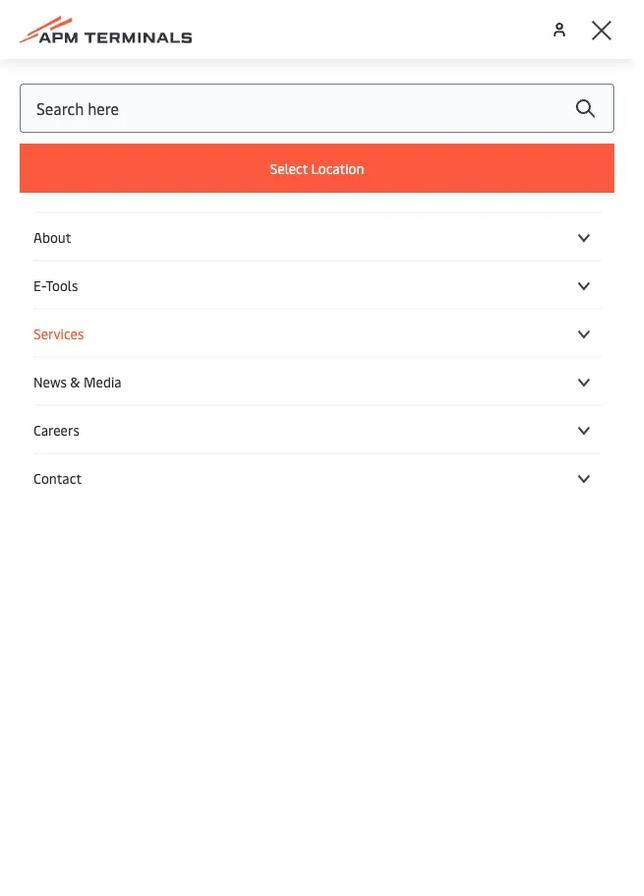 Task type: vqa. For each thing, say whether or not it's contained in the screenshot.
To at the left top
yes



Task type: describe. For each thing, give the bounding box(es) containing it.
0 vertical spatial videos
[[193, 194, 240, 215]]

video library
[[31, 118, 212, 160]]

reuse
[[280, 288, 320, 309]]

about button
[[33, 227, 601, 246]]

screens
[[230, 257, 284, 278]]

library
[[117, 118, 212, 160]]

top
[[117, 257, 142, 278]]

0 horizontal spatial to
[[260, 288, 276, 309]]

if
[[180, 288, 191, 309]]

1 horizontal spatial to
[[335, 257, 351, 278]]

apm terminals youtube channel link
[[355, 194, 588, 215]]

contact us link
[[102, 288, 177, 309]]

the left top on the left
[[89, 257, 114, 278]]

latest
[[147, 194, 190, 215]]

channel
[[531, 194, 588, 215]]

contact
[[33, 468, 82, 487]]

news
[[33, 372, 67, 390]]

about
[[33, 227, 71, 246]]

media
[[84, 372, 122, 390]]

.
[[588, 194, 592, 215]]

select
[[270, 159, 308, 178]]

to view videos for a specific terminal,
[[51, 225, 324, 246]]

terminal,
[[253, 225, 320, 246]]

right
[[146, 257, 181, 278]]

select location button
[[20, 144, 615, 193]]

ceo talks
[[31, 335, 138, 369]]

for
[[158, 225, 179, 246]]

the left 'full'
[[390, 257, 415, 278]]

&
[[70, 372, 80, 390]]

in
[[185, 257, 198, 278]]

a
[[183, 225, 191, 246]]

1 vertical spatial videos
[[108, 225, 154, 246]]

news & media button
[[33, 372, 601, 390]]

please
[[51, 288, 98, 309]]

careers button
[[33, 420, 601, 439]]

services button
[[33, 324, 601, 342]]

all
[[78, 194, 97, 215]]

please
[[243, 194, 290, 215]]

e-tools button
[[33, 275, 601, 294]]

youtube
[[466, 194, 527, 215]]

1 horizontal spatial our
[[371, 288, 396, 309]]

terminals
[[393, 194, 463, 215]]

below
[[287, 257, 331, 278]]

wish
[[224, 288, 257, 309]]

<
[[36, 64, 43, 83]]

contact
[[102, 288, 157, 309]]

< global home
[[36, 64, 126, 83]]

specific
[[195, 225, 250, 246]]

select location
[[270, 159, 364, 178]]



Task type: locate. For each thing, give the bounding box(es) containing it.
you
[[194, 288, 221, 309]]

our
[[119, 194, 144, 215], [371, 288, 396, 309]]

careers
[[33, 420, 80, 439]]

videos up specific
[[193, 194, 240, 215]]

location
[[311, 159, 364, 178]]

0 vertical spatial our
[[119, 194, 144, 215]]

footage.
[[399, 288, 460, 309]]

video
[[31, 118, 109, 160]]

talks
[[82, 335, 138, 369]]

0 horizontal spatial videos
[[108, 225, 154, 246]]

for all of our latest videos please visit the apm terminals youtube channel .
[[51, 194, 592, 215]]

visit
[[293, 194, 324, 215]]

videos up top on the left
[[108, 225, 154, 246]]

any
[[323, 288, 349, 309]]

of right the any
[[352, 288, 368, 309]]

contact button
[[33, 468, 601, 487]]

videos
[[193, 194, 240, 215], [108, 225, 154, 246]]

the right in
[[201, 257, 226, 278]]

us
[[161, 288, 177, 309]]

apm
[[355, 194, 389, 215]]

our left latest
[[119, 194, 144, 215]]

home
[[90, 64, 126, 83]]

our left the footage.
[[371, 288, 396, 309]]

view left 'full'
[[354, 257, 387, 278]]

0 vertical spatial view
[[71, 225, 104, 246]]

1 vertical spatial our
[[371, 288, 396, 309]]

please contact us if you wish to reuse any of our footage.
[[51, 288, 460, 309]]

view
[[71, 225, 104, 246], [354, 257, 387, 278]]

global home link
[[47, 64, 126, 83]]

Global search search field
[[20, 84, 615, 133]]

view right to
[[71, 225, 104, 246]]

1 vertical spatial view
[[354, 257, 387, 278]]

e-
[[33, 275, 46, 294]]

to right wish in the left top of the page
[[260, 288, 276, 309]]

to up the any
[[335, 257, 351, 278]]

full
[[418, 257, 444, 278]]

0 horizontal spatial of
[[100, 194, 116, 215]]

global
[[47, 64, 86, 83]]

services
[[33, 324, 84, 342]]

the
[[327, 194, 352, 215], [89, 257, 114, 278], [201, 257, 226, 278], [390, 257, 415, 278]]

1 horizontal spatial view
[[354, 257, 387, 278]]

news & media
[[33, 372, 122, 390]]

1 horizontal spatial of
[[352, 288, 368, 309]]

of right all
[[100, 194, 116, 215]]

0 horizontal spatial view
[[71, 225, 104, 246]]

to
[[51, 225, 68, 246]]

0 vertical spatial of
[[100, 194, 116, 215]]

to
[[335, 257, 351, 278], [260, 288, 276, 309]]

0 vertical spatial to
[[335, 257, 351, 278]]

1 vertical spatial of
[[352, 288, 368, 309]]

click
[[51, 257, 86, 278]]

tools
[[46, 275, 78, 294]]

of
[[100, 194, 116, 215], [352, 288, 368, 309]]

for
[[51, 194, 75, 215]]

playlist.
[[448, 257, 507, 278]]

1 vertical spatial to
[[260, 288, 276, 309]]

e-tools
[[33, 275, 78, 294]]

1 horizontal spatial videos
[[193, 194, 240, 215]]

the right visit
[[327, 194, 352, 215]]

ceo
[[31, 335, 76, 369]]

None submit
[[556, 84, 615, 133]]

click the top right in the screens below to view the full playlist.
[[51, 257, 507, 278]]

0 horizontal spatial our
[[119, 194, 144, 215]]



